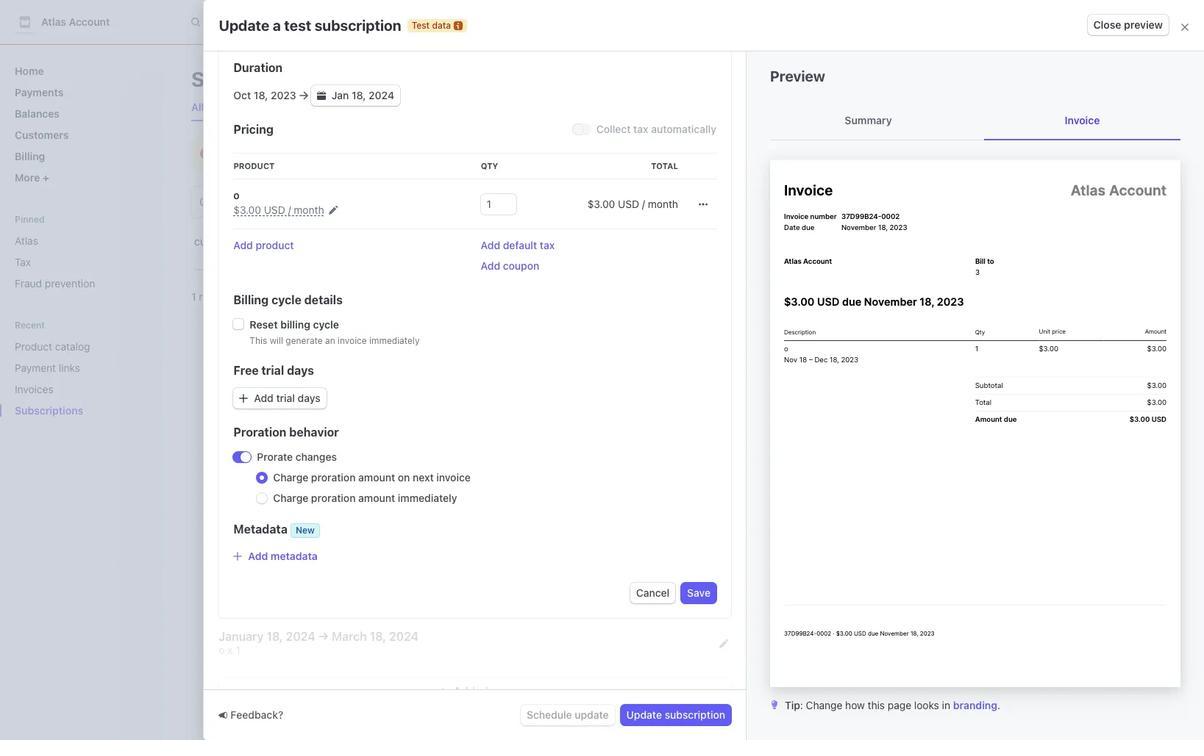 Task type: describe. For each thing, give the bounding box(es) containing it.
close preview
[[1093, 18, 1163, 31]]

more button
[[9, 165, 150, 190]]

add for add metadata
[[248, 550, 268, 563]]

recent element
[[0, 335, 162, 423]]

trial for free
[[261, 364, 284, 377]]

0 vertical spatial 1
[[191, 291, 196, 303]]

1 horizontal spatial month
[[648, 198, 678, 210]]

18, right march
[[370, 630, 386, 644]]

feedback?
[[230, 709, 283, 722]]

charge proration amount on next invoice
[[273, 471, 471, 484]]

total
[[651, 161, 678, 171]]

immediately inside reset billing cycle this will generate an invoice immediately
[[369, 335, 420, 346]]

days for free trial days
[[287, 364, 314, 377]]

add product button
[[233, 238, 294, 253]]

prorate
[[257, 451, 293, 463]]

o inside "january 18, 2024 → march 18, 2024 o x 1"
[[219, 644, 225, 657]]

branding link
[[953, 699, 997, 712]]

cancels
[[542, 263, 579, 274]]

close
[[1093, 18, 1121, 31]]

product catalog link
[[9, 335, 129, 359]]

atlas for atlas account
[[41, 15, 66, 28]]

billing for billing
[[15, 150, 45, 163]]

core navigation links element
[[9, 59, 150, 190]]

tax
[[15, 256, 31, 268]]

atlas for atlas
[[15, 235, 38, 247]]

march
[[332, 630, 367, 644]]

pinned navigation links element
[[9, 213, 150, 296]]

add phase button
[[219, 679, 731, 705]]

new
[[296, 525, 315, 536]]

2 horizontal spatial product
[[705, 238, 745, 247]]

account
[[69, 15, 110, 28]]

tip : change how this page looks in branding .
[[785, 699, 1000, 712]]

billing for billing cycle details
[[233, 293, 269, 307]]

jan 18, 2024 button
[[311, 85, 400, 106]]

0 vertical spatial cycle
[[271, 293, 301, 307]]

time
[[509, 148, 530, 160]]

will
[[270, 335, 283, 346]]

pinned
[[15, 214, 45, 225]]

prevention
[[45, 277, 95, 290]]

reset
[[250, 318, 278, 331]]

recent
[[15, 320, 45, 331]]

add trial days button
[[233, 388, 326, 409]]

x
[[227, 644, 233, 657]]

subscription inside 'update subscription' button
[[665, 709, 725, 722]]

and
[[326, 148, 344, 160]]

default
[[503, 239, 537, 252]]

0 vertical spatial subscriptions
[[191, 67, 325, 91]]

schedule update button
[[521, 705, 615, 726]]

1 horizontal spatial tax
[[633, 123, 648, 135]]

add product
[[233, 239, 294, 252]]

0 horizontal spatial clocks
[[318, 101, 350, 113]]

payments
[[15, 86, 64, 99]]

2024 for jan
[[369, 89, 394, 101]]

add metadata button
[[233, 550, 318, 563]]

jan
[[332, 89, 349, 101]]

svg image inside add trial days button
[[239, 394, 248, 403]]

add for add default tax
[[481, 239, 500, 252]]

add default tax
[[481, 239, 555, 252]]

cancel button
[[630, 583, 675, 604]]

charge for charge proration amount on next invoice
[[273, 471, 308, 484]]

2023
[[271, 89, 296, 101]]

your
[[243, 148, 264, 160]]

product inside product catalog link
[[15, 341, 52, 353]]

change
[[806, 699, 842, 712]]

current
[[199, 196, 235, 208]]

january 18, 2024 → march 18, 2024 o x 1
[[219, 630, 419, 657]]

invoice
[[1065, 114, 1100, 127]]

Reset billing cycle checkbox
[[233, 319, 244, 330]]

data
[[432, 19, 451, 31]]

this
[[250, 335, 267, 346]]

scenarios
[[420, 148, 466, 160]]

proration
[[233, 426, 286, 439]]

charge for charge proration amount immediately
[[273, 492, 308, 505]]

on
[[398, 471, 410, 484]]

18, for oct
[[254, 89, 268, 101]]

payment links
[[15, 362, 80, 374]]

search
[[206, 15, 240, 28]]

1 horizontal spatial o
[[233, 189, 240, 202]]

atlas link
[[9, 229, 150, 253]]

2 vertical spatial test
[[221, 148, 241, 160]]

add default tax button
[[481, 238, 555, 253]]

fraud prevention link
[[9, 271, 150, 296]]

integrations
[[267, 148, 324, 160]]

add phase
[[453, 685, 511, 699]]

tax link
[[9, 250, 150, 274]]

add coupon
[[481, 260, 539, 272]]

with
[[532, 148, 552, 160]]

next
[[413, 471, 434, 484]]

prorate changes
[[257, 451, 337, 463]]

simulate
[[347, 148, 387, 160]]

tip
[[785, 699, 800, 712]]

add trial days
[[254, 392, 321, 405]]

details
[[304, 293, 343, 307]]

reset billing cycle this will generate an invoice immediately
[[250, 318, 420, 346]]

2024 for january
[[286, 630, 315, 644]]

current tab list
[[191, 187, 1145, 218]]

oct 18, 2023
[[233, 89, 296, 101]]

jan 18, 2024
[[332, 89, 394, 101]]

test for test data
[[412, 19, 430, 31]]

invoice inside reset billing cycle this will generate an invoice immediately
[[338, 335, 367, 346]]

branding
[[953, 699, 997, 712]]

amount for immediately
[[358, 492, 395, 505]]

balances
[[15, 107, 60, 120]]

test clocks link
[[555, 148, 608, 160]]

proration for charge proration amount immediately
[[311, 492, 356, 505]]

page
[[888, 699, 911, 712]]

automatically
[[651, 123, 716, 135]]

→
[[318, 630, 329, 644]]

collect tax automatically
[[596, 123, 716, 135]]

home
[[15, 65, 44, 77]]

1 horizontal spatial $3.00 usd / month
[[587, 198, 678, 210]]

1 horizontal spatial /
[[642, 198, 645, 210]]

how
[[845, 699, 865, 712]]

current button
[[191, 187, 505, 218]]

svg image
[[439, 688, 447, 697]]

add coupon button
[[481, 259, 539, 274]]

in
[[942, 699, 950, 712]]



Task type: vqa. For each thing, say whether or not it's contained in the screenshot.
Collect customers' addresses
no



Task type: locate. For each thing, give the bounding box(es) containing it.
0 vertical spatial trial
[[261, 364, 284, 377]]

pinned element
[[9, 229, 150, 296]]

add inside add coupon button
[[481, 260, 500, 272]]

an
[[325, 335, 335, 346]]

collect
[[596, 123, 631, 135]]

a
[[273, 17, 281, 33]]

test
[[284, 17, 311, 33], [555, 148, 574, 160]]

1 horizontal spatial $3.00
[[587, 198, 615, 210]]

usd
[[618, 198, 639, 210], [264, 204, 285, 216]]

tab list containing all subscriptions
[[185, 94, 1145, 121]]

svg image inside jan 18, 2024 button
[[317, 91, 326, 100]]

18, inside button
[[352, 89, 366, 101]]

$3.00 inside button
[[233, 204, 261, 216]]

0 horizontal spatial subscriptions
[[15, 405, 83, 417]]

1 vertical spatial atlas
[[15, 235, 38, 247]]

0 horizontal spatial subscription
[[315, 17, 401, 33]]

preview
[[1124, 18, 1163, 31]]

update subscription button
[[621, 705, 731, 726]]

usd inside button
[[264, 204, 285, 216]]

0 horizontal spatial product
[[15, 341, 52, 353]]

0 vertical spatial billing
[[390, 148, 418, 160]]

$3.00 usd / month up product
[[233, 204, 324, 216]]

1 horizontal spatial atlas
[[41, 15, 66, 28]]

proration for charge proration amount on next invoice
[[311, 471, 356, 484]]

0 horizontal spatial invoice
[[338, 335, 367, 346]]

o left "x"
[[219, 644, 225, 657]]

:
[[800, 699, 803, 712]]

cycle inside reset billing cycle this will generate an invoice immediately
[[313, 318, 339, 331]]

0 horizontal spatial update
[[219, 17, 269, 33]]

billing right simulate
[[390, 148, 418, 160]]

billing
[[390, 148, 418, 160], [280, 318, 310, 331]]

1 horizontal spatial usd
[[618, 198, 639, 210]]

0 vertical spatial proration
[[311, 471, 356, 484]]

test right 'with'
[[555, 148, 574, 160]]

looks
[[914, 699, 939, 712]]

18, right january
[[266, 630, 283, 644]]

free
[[233, 364, 259, 377]]

1 vertical spatial amount
[[358, 492, 395, 505]]

fraud prevention
[[15, 277, 95, 290]]

add up add coupon
[[481, 239, 500, 252]]

test left jan
[[295, 101, 316, 113]]

add down free trial days
[[254, 392, 273, 405]]

atlas inside button
[[41, 15, 66, 28]]

/
[[642, 198, 645, 210], [288, 204, 291, 216]]

recent navigation links element
[[0, 319, 162, 423]]

1 vertical spatial billing
[[233, 293, 269, 307]]

0 vertical spatial subscription
[[315, 17, 401, 33]]

0 vertical spatial .
[[608, 148, 611, 160]]

oct
[[233, 89, 251, 101]]

immediately down next
[[398, 492, 457, 505]]

product up payment
[[15, 341, 52, 353]]

test left your
[[221, 148, 241, 160]]

1 result
[[191, 291, 226, 303]]

fraud
[[15, 277, 42, 290]]

1 vertical spatial proration
[[311, 492, 356, 505]]

immediately right an
[[369, 335, 420, 346]]

status
[[538, 238, 570, 247]]

trial
[[261, 364, 284, 377], [276, 392, 295, 405]]

catalog
[[55, 341, 90, 353]]

1 horizontal spatial test
[[555, 148, 574, 160]]

$3.00 usd / month inside $3.00 usd / month button
[[233, 204, 324, 216]]

billing up 'more'
[[15, 150, 45, 163]]

update
[[219, 17, 269, 33], [626, 709, 662, 722]]

. right the in
[[997, 699, 1000, 712]]

add down metadata
[[248, 550, 268, 563]]

billing cycle details
[[233, 293, 343, 307]]

1 amount from the top
[[358, 471, 395, 484]]

days for add trial days
[[298, 392, 321, 405]]

summary link
[[770, 101, 966, 140]]

0 horizontal spatial .
[[608, 148, 611, 160]]

coupon
[[503, 260, 539, 272]]

tax up cancels
[[540, 239, 555, 252]]

month up product
[[294, 204, 324, 216]]

1 horizontal spatial subscriptions
[[191, 67, 325, 91]]

0 vertical spatial days
[[287, 364, 314, 377]]

subscriptions link
[[9, 399, 129, 423]]

o
[[233, 189, 240, 202], [219, 644, 225, 657]]

test data
[[412, 19, 451, 31]]

0 horizontal spatial cycle
[[271, 293, 301, 307]]

qty
[[481, 161, 498, 171]]

18, for jan
[[352, 89, 366, 101]]

1 horizontal spatial subscription
[[665, 709, 725, 722]]

subscriptions down invoices at bottom left
[[15, 405, 83, 417]]

0 horizontal spatial month
[[294, 204, 324, 216]]

month inside button
[[294, 204, 324, 216]]

$3.00 usd / month button
[[233, 203, 337, 218]]

add metadata
[[248, 550, 318, 563]]

product catalog
[[15, 341, 90, 353]]

0 horizontal spatial $3.00
[[233, 204, 261, 216]]

save
[[687, 587, 710, 599]]

add inside add trial days button
[[254, 392, 273, 405]]

tab list containing summary
[[770, 101, 1180, 140]]

invoice right next
[[436, 471, 471, 484]]

0 horizontal spatial billing
[[280, 318, 310, 331]]

svg image
[[317, 91, 326, 100], [699, 200, 708, 209], [239, 394, 248, 403], [719, 640, 728, 649]]

test data
[[581, 46, 623, 54]]

0 horizontal spatial test
[[221, 148, 241, 160]]

billing inside reset billing cycle this will generate an invoice immediately
[[280, 318, 310, 331]]

days down generate
[[287, 364, 314, 377]]

0 vertical spatial product
[[233, 161, 275, 171]]

0 horizontal spatial /
[[288, 204, 291, 216]]

0 horizontal spatial 1
[[191, 291, 196, 303]]

billing up generate
[[280, 318, 310, 331]]

/ inside button
[[288, 204, 291, 216]]

0 vertical spatial clocks
[[318, 101, 350, 113]]

1 right "x"
[[236, 644, 240, 657]]

trial down free trial days
[[276, 392, 295, 405]]

update right update
[[626, 709, 662, 722]]

update for update a test subscription
[[219, 17, 269, 33]]

links
[[59, 362, 80, 374]]

trial inside button
[[276, 392, 295, 405]]

1 horizontal spatial 1
[[236, 644, 240, 657]]

add left product
[[233, 239, 253, 252]]

1 horizontal spatial update
[[626, 709, 662, 722]]

1 vertical spatial days
[[298, 392, 321, 405]]

1 vertical spatial immediately
[[398, 492, 457, 505]]

1 horizontal spatial invoice
[[436, 471, 471, 484]]

test for test clocks
[[295, 101, 316, 113]]

18, right jan
[[352, 89, 366, 101]]

payments link
[[9, 80, 150, 104]]

trial right free
[[261, 364, 284, 377]]

save button
[[681, 583, 716, 604]]

. down collect
[[608, 148, 611, 160]]

0 vertical spatial amount
[[358, 471, 395, 484]]

test right a
[[284, 17, 311, 33]]

2 proration from the top
[[311, 492, 356, 505]]

1 vertical spatial o
[[219, 644, 225, 657]]

1 vertical spatial 1
[[236, 644, 240, 657]]

test left data
[[412, 19, 430, 31]]

0 vertical spatial update
[[219, 17, 269, 33]]

customer
[[194, 238, 240, 247]]

0 vertical spatial billing
[[15, 150, 45, 163]]

product down your
[[233, 161, 275, 171]]

days up "behavior"
[[298, 392, 321, 405]]

0 horizontal spatial tax
[[540, 239, 555, 252]]

1 vertical spatial invoice
[[436, 471, 471, 484]]

update a test subscription
[[219, 17, 401, 33]]

— link
[[191, 256, 532, 282]]

trial for add
[[276, 392, 295, 405]]

$3.00 up add product
[[233, 204, 261, 216]]

1 inside "january 18, 2024 → march 18, 2024 o x 1"
[[236, 644, 240, 657]]

charge down prorate changes
[[273, 471, 308, 484]]

customers link
[[9, 123, 150, 147]]

2 amount from the top
[[358, 492, 395, 505]]

proration behavior
[[233, 426, 339, 439]]

preview
[[770, 68, 825, 85]]

update inside 'update subscription' button
[[626, 709, 662, 722]]

0 horizontal spatial atlas
[[15, 235, 38, 247]]

atlas inside pinned element
[[15, 235, 38, 247]]

add right svg image
[[453, 685, 475, 699]]

clocks
[[318, 101, 350, 113], [577, 148, 608, 160]]

all subscriptions link
[[185, 97, 280, 118]]

metadata
[[271, 550, 318, 563]]

0 vertical spatial test
[[412, 19, 430, 31]]

1 horizontal spatial cycle
[[313, 318, 339, 331]]

schedule
[[527, 709, 572, 722]]

proration up new
[[311, 492, 356, 505]]

0 vertical spatial test
[[284, 17, 311, 33]]

1 vertical spatial .
[[997, 699, 1000, 712]]

customers
[[15, 129, 69, 141]]

add for add trial days
[[254, 392, 273, 405]]

atlas left account
[[41, 15, 66, 28]]

tax inside button
[[540, 239, 555, 252]]

1 proration from the top
[[311, 471, 356, 484]]

1 charge from the top
[[273, 471, 308, 484]]

invoice right an
[[338, 335, 367, 346]]

test
[[412, 19, 430, 31], [295, 101, 316, 113], [221, 148, 241, 160]]

1 vertical spatial update
[[626, 709, 662, 722]]

billing
[[15, 150, 45, 163], [233, 293, 269, 307]]

18, right oct
[[254, 89, 268, 101]]

atlas account button
[[15, 12, 125, 32]]

1 vertical spatial test
[[295, 101, 316, 113]]

Search search field
[[182, 8, 597, 36]]

month down total
[[648, 198, 678, 210]]

add inside add product button
[[233, 239, 253, 252]]

cycle up an
[[313, 318, 339, 331]]

add left coupon
[[481, 260, 500, 272]]

0 vertical spatial invoice
[[338, 335, 367, 346]]

2024 inside jan 18, 2024 button
[[369, 89, 394, 101]]

add inside add default tax button
[[481, 239, 500, 252]]

2024 right march
[[389, 630, 419, 644]]

phase
[[478, 685, 511, 699]]

update for update subscription
[[626, 709, 662, 722]]

home link
[[9, 59, 150, 83]]

1 vertical spatial cycle
[[313, 318, 339, 331]]

1 vertical spatial subscriptions
[[15, 405, 83, 417]]

test clocks link
[[289, 97, 356, 118]]

subscription
[[315, 17, 401, 33], [665, 709, 725, 722]]

invoices
[[15, 383, 53, 396]]

2 horizontal spatial test
[[412, 19, 430, 31]]

cycle up reset
[[271, 293, 301, 307]]

$3.00 down test clocks link
[[587, 198, 615, 210]]

1 vertical spatial test
[[555, 148, 574, 160]]

amount for on
[[358, 471, 395, 484]]

balances link
[[9, 101, 150, 126]]

update left a
[[219, 17, 269, 33]]

add for add phase
[[453, 685, 475, 699]]

o up customer on the left
[[233, 189, 240, 202]]

payment
[[15, 362, 56, 374]]

tab list
[[185, 94, 1145, 121], [770, 101, 1180, 140]]

1 vertical spatial tax
[[540, 239, 555, 252]]

2 charge from the top
[[273, 492, 308, 505]]

1 horizontal spatial .
[[997, 699, 1000, 712]]

product down "current" 'tab list'
[[705, 238, 745, 247]]

product
[[233, 161, 275, 171], [705, 238, 745, 247], [15, 341, 52, 353]]

proration down 'changes'
[[311, 471, 356, 484]]

month
[[648, 198, 678, 210], [294, 204, 324, 216]]

0 vertical spatial o
[[233, 189, 240, 202]]

cycle
[[271, 293, 301, 307], [313, 318, 339, 331]]

1 left the 'result'
[[191, 291, 196, 303]]

product
[[256, 239, 294, 252]]

2 vertical spatial product
[[15, 341, 52, 353]]

metadata
[[233, 523, 288, 536]]

2024 left →
[[286, 630, 315, 644]]

0 horizontal spatial o
[[219, 644, 225, 657]]

amount down charge proration amount on next invoice
[[358, 492, 395, 505]]

1 horizontal spatial test
[[295, 101, 316, 113]]

0 horizontal spatial usd
[[264, 204, 285, 216]]

cancel
[[636, 587, 669, 599]]

2024 right jan
[[369, 89, 394, 101]]

add for add product
[[233, 239, 253, 252]]

summary
[[845, 114, 892, 127]]

charge up new
[[273, 492, 308, 505]]

1 horizontal spatial clocks
[[577, 148, 608, 160]]

january
[[219, 630, 264, 644]]

$3.00 usd / month down total
[[587, 198, 678, 210]]

0 horizontal spatial test
[[284, 17, 311, 33]]

0 vertical spatial tax
[[633, 123, 648, 135]]

1 vertical spatial charge
[[273, 492, 308, 505]]

18, for january
[[266, 630, 283, 644]]

atlas down pinned
[[15, 235, 38, 247]]

add inside the add phase button
[[453, 685, 475, 699]]

billing inside core navigation links element
[[15, 150, 45, 163]]

billing up reset billing cycle option
[[233, 293, 269, 307]]

days inside button
[[298, 392, 321, 405]]

1 vertical spatial clocks
[[577, 148, 608, 160]]

subscriptions up subscriptions
[[191, 67, 325, 91]]

amount up 'charge proration amount immediately'
[[358, 471, 395, 484]]

1 horizontal spatial product
[[233, 161, 275, 171]]

subscriptions inside subscriptions link
[[15, 405, 83, 417]]

add
[[233, 239, 253, 252], [481, 239, 500, 252], [481, 260, 500, 272], [254, 392, 273, 405], [248, 550, 268, 563], [453, 685, 475, 699]]

0 vertical spatial atlas
[[41, 15, 66, 28]]

tax right collect
[[633, 123, 648, 135]]

generate
[[286, 335, 323, 346]]

test your integrations and simulate billing scenarios through time with test clocks .
[[221, 148, 611, 160]]

0 vertical spatial immediately
[[369, 335, 420, 346]]

add for add coupon
[[481, 260, 500, 272]]

0 horizontal spatial $3.00 usd / month
[[233, 204, 324, 216]]

1 vertical spatial subscription
[[665, 709, 725, 722]]

1 vertical spatial product
[[705, 238, 745, 247]]

0 vertical spatial charge
[[273, 471, 308, 484]]

tax
[[633, 123, 648, 135], [540, 239, 555, 252]]

1 horizontal spatial billing
[[390, 148, 418, 160]]

1 horizontal spatial billing
[[233, 293, 269, 307]]

1 vertical spatial billing
[[280, 318, 310, 331]]

None text field
[[481, 194, 516, 215]]

0 horizontal spatial billing
[[15, 150, 45, 163]]

1 vertical spatial trial
[[276, 392, 295, 405]]



